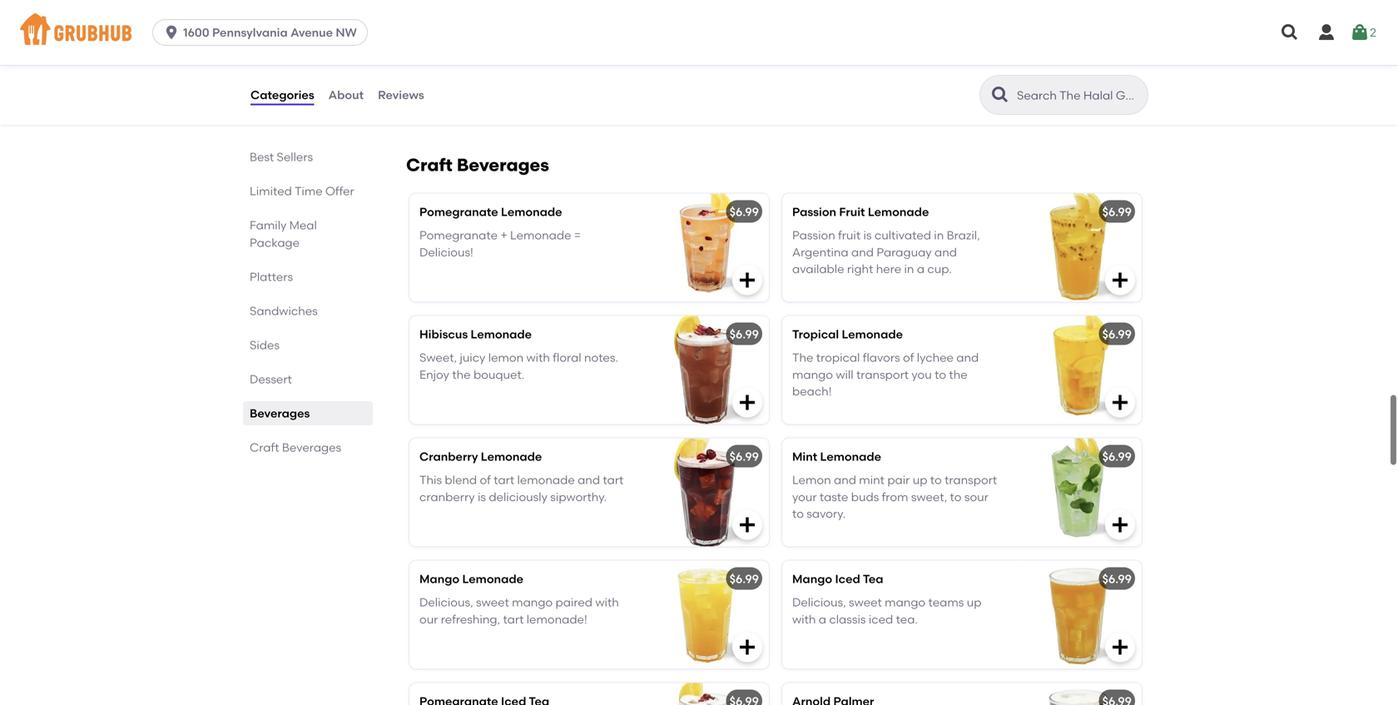 Task type: locate. For each thing, give the bounding box(es) containing it.
2 horizontal spatial with
[[792, 612, 816, 626]]

the down juicy
[[452, 367, 471, 382]]

lemonade up mint
[[820, 449, 882, 464]]

1 vertical spatial with
[[595, 595, 619, 609]]

with inside the delicious, sweet mango paired with our refreshing, tart lemonade!
[[595, 595, 619, 609]]

lemonade up "lemon"
[[471, 327, 532, 341]]

is inside this blend of tart lemonade and tart cranberry is deliciously sipworthy.
[[478, 490, 486, 504]]

1 vertical spatial transport
[[945, 473, 997, 487]]

lemonade up cultivated
[[868, 205, 929, 219]]

up right teams
[[967, 595, 982, 609]]

sipworthy.
[[550, 490, 607, 504]]

0 horizontal spatial delicious,
[[420, 595, 473, 609]]

tropical
[[792, 327, 839, 341]]

delicious, up our
[[420, 595, 473, 609]]

mango
[[792, 367, 833, 382], [512, 595, 553, 609], [885, 595, 926, 609]]

up inside lemon and mint pair up to transport your taste buds from sweet, to sour to savory.
[[913, 473, 928, 487]]

0 vertical spatial craft
[[406, 154, 453, 176]]

arnold palmer image
[[1017, 683, 1142, 705]]

with left classis
[[792, 612, 816, 626]]

here
[[876, 262, 902, 276]]

1 mango from the left
[[420, 572, 460, 586]]

up up sweet,
[[913, 473, 928, 487]]

up for pair
[[913, 473, 928, 487]]

snapple peach tea image
[[1017, 11, 1142, 119]]

0 horizontal spatial the
[[452, 367, 471, 382]]

your
[[792, 490, 817, 504]]

lemonade up +
[[501, 205, 562, 219]]

is right cranberry
[[478, 490, 486, 504]]

of up the you
[[903, 351, 914, 365]]

lemonade up this blend of tart lemonade and tart cranberry is deliciously sipworthy.
[[481, 449, 542, 464]]

to up sweet,
[[930, 473, 942, 487]]

cultivated
[[875, 228, 931, 242]]

up inside delicious, sweet mango teams up with a classis iced tea.
[[967, 595, 982, 609]]

1 pomegranate from the top
[[420, 205, 498, 219]]

1 horizontal spatial is
[[864, 228, 872, 242]]

mango for delicious, sweet mango paired with our refreshing, tart lemonade!
[[512, 595, 553, 609]]

platters
[[250, 270, 293, 284]]

2 delicious, from the left
[[792, 595, 846, 609]]

sweet
[[476, 595, 509, 609], [849, 595, 882, 609]]

1 horizontal spatial transport
[[945, 473, 997, 487]]

delicious, down mango iced tea
[[792, 595, 846, 609]]

and inside this blend of tart lemonade and tart cranberry is deliciously sipworthy.
[[578, 473, 600, 487]]

to left sour
[[950, 490, 962, 504]]

lemonade
[[517, 473, 575, 487]]

0 horizontal spatial a
[[819, 612, 827, 626]]

1 horizontal spatial craft
[[406, 154, 453, 176]]

passion fruit lemonade
[[792, 205, 929, 219]]

and up taste
[[834, 473, 856, 487]]

0 vertical spatial passion
[[792, 205, 837, 219]]

0 vertical spatial transport
[[857, 367, 909, 382]]

right
[[847, 262, 874, 276]]

is right fruit
[[864, 228, 872, 242]]

passion fruit lemonade image
[[1017, 193, 1142, 302]]

time
[[295, 184, 323, 198]]

sour
[[965, 490, 989, 504]]

svg image
[[1280, 22, 1300, 42], [1317, 22, 1337, 42], [1350, 22, 1370, 42], [163, 24, 180, 41], [1110, 270, 1130, 290], [738, 392, 757, 412], [1110, 515, 1130, 535], [738, 637, 757, 657]]

lemonade
[[501, 205, 562, 219], [868, 205, 929, 219], [510, 228, 571, 242], [471, 327, 532, 341], [842, 327, 903, 341], [481, 449, 542, 464], [820, 449, 882, 464], [462, 572, 524, 586]]

pomegranate lemonade
[[420, 205, 562, 219]]

sweet inside the delicious, sweet mango paired with our refreshing, tart lemonade!
[[476, 595, 509, 609]]

in left brazil,
[[934, 228, 944, 242]]

lemonade up the delicious, sweet mango paired with our refreshing, tart lemonade!
[[462, 572, 524, 586]]

1 sweet from the left
[[476, 595, 509, 609]]

1 vertical spatial a
[[819, 612, 827, 626]]

nw
[[336, 25, 357, 40]]

1 horizontal spatial mango
[[792, 367, 833, 382]]

2 horizontal spatial mango
[[885, 595, 926, 609]]

delicious, inside the delicious, sweet mango paired with our refreshing, tart lemonade!
[[420, 595, 473, 609]]

and up right
[[852, 245, 874, 259]]

pomegranate inside pomegranate + lemonade = delicious!
[[420, 228, 498, 242]]

transport down "flavors"
[[857, 367, 909, 382]]

delicious, inside delicious, sweet mango teams up with a classis iced tea.
[[792, 595, 846, 609]]

$6.99 for this blend of tart lemonade and tart cranberry is deliciously sipworthy.
[[730, 449, 759, 464]]

1 vertical spatial pomegranate
[[420, 228, 498, 242]]

argentina
[[792, 245, 849, 259]]

floral
[[553, 351, 582, 365]]

refreshing,
[[441, 612, 500, 626]]

passion inside passion fruit is cultivated in brazil, argentina and paraguay and available right here in a cup.
[[792, 228, 836, 242]]

passion up 'argentina'
[[792, 228, 836, 242]]

fruit
[[838, 228, 861, 242]]

mint
[[792, 449, 818, 464]]

lemonade for this blend of tart lemonade and tart cranberry is deliciously sipworthy.
[[481, 449, 542, 464]]

in down the paraguay
[[904, 262, 914, 276]]

with
[[526, 351, 550, 365], [595, 595, 619, 609], [792, 612, 816, 626]]

mango
[[420, 572, 460, 586], [792, 572, 833, 586]]

limited time offer
[[250, 184, 354, 198]]

1 vertical spatial in
[[904, 262, 914, 276]]

mango up the beach!
[[792, 367, 833, 382]]

1 horizontal spatial mango
[[792, 572, 833, 586]]

cranberry lemonade image
[[644, 438, 769, 546]]

1 horizontal spatial sweet
[[849, 595, 882, 609]]

1 horizontal spatial of
[[903, 351, 914, 365]]

mango iced tea image
[[1017, 560, 1142, 669]]

1 horizontal spatial the
[[949, 367, 968, 382]]

craft
[[406, 154, 453, 176], [250, 440, 279, 454]]

0 vertical spatial is
[[864, 228, 872, 242]]

mint lemonade image
[[1017, 438, 1142, 546]]

taste
[[820, 490, 849, 504]]

savory.
[[807, 507, 846, 521]]

main navigation navigation
[[0, 0, 1398, 65]]

tropical lemonade image
[[1017, 316, 1142, 424]]

0 horizontal spatial in
[[904, 262, 914, 276]]

0 vertical spatial of
[[903, 351, 914, 365]]

0 horizontal spatial mango
[[420, 572, 460, 586]]

to down lychee
[[935, 367, 946, 382]]

pomegranate iced tea image
[[644, 683, 769, 705]]

0 vertical spatial craft beverages
[[406, 154, 549, 176]]

mango up lemonade!
[[512, 595, 553, 609]]

0 horizontal spatial with
[[526, 351, 550, 365]]

delicious,
[[420, 595, 473, 609], [792, 595, 846, 609]]

and right lychee
[[957, 351, 979, 365]]

0 horizontal spatial sweet
[[476, 595, 509, 609]]

hibiscus lemonade
[[420, 327, 532, 341]]

sweet up iced
[[849, 595, 882, 609]]

a left classis
[[819, 612, 827, 626]]

tropical
[[816, 351, 860, 365]]

a
[[917, 262, 925, 276], [819, 612, 827, 626]]

1 vertical spatial craft
[[250, 440, 279, 454]]

and inside the tropical flavors of lychee and mango will transport you to the beach!
[[957, 351, 979, 365]]

mango inside delicious, sweet mango teams up with a classis iced tea.
[[885, 595, 926, 609]]

paired
[[556, 595, 593, 609]]

passion left fruit
[[792, 205, 837, 219]]

0 horizontal spatial mango
[[512, 595, 553, 609]]

0 horizontal spatial up
[[913, 473, 928, 487]]

craft beverages down dessert
[[250, 440, 341, 454]]

tart inside the delicious, sweet mango paired with our refreshing, tart lemonade!
[[503, 612, 524, 626]]

dessert
[[250, 372, 292, 386]]

lemonade up "flavors"
[[842, 327, 903, 341]]

svg image inside 1600 pennsylvania avenue nw button
[[163, 24, 180, 41]]

craft beverages
[[406, 154, 549, 176], [250, 440, 341, 454]]

and
[[852, 245, 874, 259], [935, 245, 957, 259], [957, 351, 979, 365], [578, 473, 600, 487], [834, 473, 856, 487]]

0 vertical spatial in
[[934, 228, 944, 242]]

with left floral
[[526, 351, 550, 365]]

craft beverages up pomegranate lemonade
[[406, 154, 549, 176]]

sweet, juicy lemon with floral notes. enjoy the bouquet.
[[420, 351, 618, 382]]

mango for mango lemonade
[[420, 572, 460, 586]]

paraguay
[[877, 245, 932, 259]]

mango left 'iced'
[[792, 572, 833, 586]]

1 horizontal spatial up
[[967, 595, 982, 609]]

in
[[934, 228, 944, 242], [904, 262, 914, 276]]

the
[[452, 367, 471, 382], [949, 367, 968, 382]]

a left cup.
[[917, 262, 925, 276]]

2 the from the left
[[949, 367, 968, 382]]

2 vertical spatial with
[[792, 612, 816, 626]]

$6.99 for the tropical flavors of lychee and mango will transport you to the beach!
[[1103, 327, 1132, 341]]

classis
[[829, 612, 866, 626]]

lychee
[[917, 351, 954, 365]]

2 pomegranate from the top
[[420, 228, 498, 242]]

and inside lemon and mint pair up to transport your taste buds from sweet, to sour to savory.
[[834, 473, 856, 487]]

0 vertical spatial a
[[917, 262, 925, 276]]

beverages
[[457, 154, 549, 176], [250, 406, 310, 420], [282, 440, 341, 454]]

1 passion from the top
[[792, 205, 837, 219]]

0 horizontal spatial of
[[480, 473, 491, 487]]

svg image
[[1110, 88, 1130, 108], [738, 270, 757, 290], [1110, 392, 1130, 412], [738, 515, 757, 535], [1110, 637, 1130, 657]]

tart right refreshing,
[[503, 612, 524, 626]]

1 vertical spatial up
[[967, 595, 982, 609]]

lemonade for the tropical flavors of lychee and mango will transport you to the beach!
[[842, 327, 903, 341]]

1 horizontal spatial delicious,
[[792, 595, 846, 609]]

0 horizontal spatial is
[[478, 490, 486, 504]]

mango for delicious, sweet mango teams up with a classis iced tea.
[[885, 595, 926, 609]]

sellers
[[277, 150, 313, 164]]

of inside this blend of tart lemonade and tart cranberry is deliciously sipworthy.
[[480, 473, 491, 487]]

to inside the tropical flavors of lychee and mango will transport you to the beach!
[[935, 367, 946, 382]]

0 vertical spatial pomegranate
[[420, 205, 498, 219]]

pennsylvania
[[212, 25, 288, 40]]

transport
[[857, 367, 909, 382], [945, 473, 997, 487]]

1 horizontal spatial a
[[917, 262, 925, 276]]

delicious, for refreshing,
[[420, 595, 473, 609]]

is inside passion fruit is cultivated in brazil, argentina and paraguay and available right here in a cup.
[[864, 228, 872, 242]]

$6.99 for passion fruit is cultivated in brazil, argentina and paraguay and available right here in a cup.
[[1103, 205, 1132, 219]]

flavors
[[863, 351, 900, 365]]

1 horizontal spatial with
[[595, 595, 619, 609]]

mango up tea.
[[885, 595, 926, 609]]

1 delicious, from the left
[[420, 595, 473, 609]]

2 passion from the top
[[792, 228, 836, 242]]

=
[[574, 228, 581, 242]]

delicious, sweet mango paired with our refreshing, tart lemonade!
[[420, 595, 619, 626]]

to
[[935, 367, 946, 382], [930, 473, 942, 487], [950, 490, 962, 504], [792, 507, 804, 521]]

1 vertical spatial passion
[[792, 228, 836, 242]]

family meal package
[[250, 218, 317, 250]]

mango lemonade image
[[644, 560, 769, 669]]

lemon
[[792, 473, 831, 487]]

0 vertical spatial up
[[913, 473, 928, 487]]

of down cranberry lemonade
[[480, 473, 491, 487]]

0 vertical spatial with
[[526, 351, 550, 365]]

2 mango from the left
[[792, 572, 833, 586]]

sweet up refreshing,
[[476, 595, 509, 609]]

and up sipworthy.
[[578, 473, 600, 487]]

svg image for you
[[1110, 392, 1130, 412]]

1 vertical spatial of
[[480, 473, 491, 487]]

lemonade left "="
[[510, 228, 571, 242]]

mango up our
[[420, 572, 460, 586]]

our
[[420, 612, 438, 626]]

the down lychee
[[949, 367, 968, 382]]

2 sweet from the left
[[849, 595, 882, 609]]

$6.99
[[730, 205, 759, 219], [1103, 205, 1132, 219], [730, 327, 759, 341], [1103, 327, 1132, 341], [730, 449, 759, 464], [1103, 449, 1132, 464], [730, 572, 759, 586], [1103, 572, 1132, 586]]

sweet for tart
[[476, 595, 509, 609]]

cranberry
[[420, 490, 475, 504]]

0 horizontal spatial transport
[[857, 367, 909, 382]]

sides
[[250, 338, 280, 352]]

deliciously
[[489, 490, 548, 504]]

lemonade for pomegranate + lemonade = delicious!
[[501, 205, 562, 219]]

transport up sour
[[945, 473, 997, 487]]

Search The Halal Guys (Dupont Circle, DC) search field
[[1016, 87, 1143, 103]]

cranberry
[[420, 449, 478, 464]]

1 vertical spatial is
[[478, 490, 486, 504]]

categories
[[251, 88, 314, 102]]

1 the from the left
[[452, 367, 471, 382]]

lemonade!
[[527, 612, 587, 626]]

with inside delicious, sweet mango teams up with a classis iced tea.
[[792, 612, 816, 626]]

blend
[[445, 473, 477, 487]]

tart up sipworthy.
[[603, 473, 624, 487]]

with right paired
[[595, 595, 619, 609]]

mango inside the delicious, sweet mango paired with our refreshing, tart lemonade!
[[512, 595, 553, 609]]

0 horizontal spatial craft beverages
[[250, 440, 341, 454]]

craft down dessert
[[250, 440, 279, 454]]

to down your
[[792, 507, 804, 521]]

craft down reviews button
[[406, 154, 453, 176]]

cup.
[[928, 262, 952, 276]]

sweet inside delicious, sweet mango teams up with a classis iced tea.
[[849, 595, 882, 609]]

tea
[[863, 572, 884, 586]]



Task type: describe. For each thing, give the bounding box(es) containing it.
iced
[[869, 612, 893, 626]]

teams
[[929, 595, 964, 609]]

sweet,
[[420, 351, 457, 365]]

limited
[[250, 184, 292, 198]]

about button
[[328, 65, 365, 125]]

mint lemonade
[[792, 449, 882, 464]]

up for teams
[[967, 595, 982, 609]]

lemonade inside pomegranate + lemonade = delicious!
[[510, 228, 571, 242]]

family
[[250, 218, 287, 232]]

buds
[[851, 490, 879, 504]]

this blend of tart lemonade and tart cranberry is deliciously sipworthy.
[[420, 473, 624, 504]]

you
[[912, 367, 932, 382]]

this
[[420, 473, 442, 487]]

meal
[[289, 218, 317, 232]]

1 vertical spatial beverages
[[250, 406, 310, 420]]

lemon
[[488, 351, 524, 365]]

snapple apple image
[[644, 11, 769, 119]]

pomegranate for pomegranate lemonade
[[420, 205, 498, 219]]

sweet,
[[911, 490, 947, 504]]

passion for passion fruit lemonade
[[792, 205, 837, 219]]

2
[[1370, 25, 1377, 39]]

1 horizontal spatial craft beverages
[[406, 154, 549, 176]]

package
[[250, 236, 300, 250]]

lemonade for lemon and mint pair up to transport your taste buds from sweet, to sour to savory.
[[820, 449, 882, 464]]

and up cup.
[[935, 245, 957, 259]]

$6.99 for delicious, sweet mango teams up with a classis iced tea.
[[1103, 572, 1132, 586]]

pomegranate lemonade image
[[644, 193, 769, 302]]

$6.99 for lemon and mint pair up to transport your taste buds from sweet, to sour to savory.
[[1103, 449, 1132, 464]]

bouquet.
[[474, 367, 525, 382]]

of inside the tropical flavors of lychee and mango will transport you to the beach!
[[903, 351, 914, 365]]

a inside passion fruit is cultivated in brazil, argentina and paraguay and available right here in a cup.
[[917, 262, 925, 276]]

enjoy
[[420, 367, 449, 382]]

notes.
[[584, 351, 618, 365]]

2 button
[[1350, 17, 1377, 47]]

tart up deliciously
[[494, 473, 515, 487]]

reviews
[[378, 88, 424, 102]]

0 horizontal spatial craft
[[250, 440, 279, 454]]

$6.99 for delicious, sweet mango paired with our refreshing, tart lemonade!
[[730, 572, 759, 586]]

mango inside the tropical flavors of lychee and mango will transport you to the beach!
[[792, 367, 833, 382]]

offer
[[325, 184, 354, 198]]

1600
[[183, 25, 209, 40]]

best sellers
[[250, 150, 313, 164]]

categories button
[[250, 65, 315, 125]]

pair
[[888, 473, 910, 487]]

tropical lemonade
[[792, 327, 903, 341]]

cranberry lemonade
[[420, 449, 542, 464]]

mint
[[859, 473, 885, 487]]

1600 pennsylvania avenue nw
[[183, 25, 357, 40]]

mango lemonade
[[420, 572, 524, 586]]

delicious, sweet mango teams up with a classis iced tea.
[[792, 595, 982, 626]]

mango for mango iced tea
[[792, 572, 833, 586]]

the inside sweet, juicy lemon with floral notes. enjoy the bouquet.
[[452, 367, 471, 382]]

juicy
[[460, 351, 486, 365]]

passion for passion fruit is cultivated in brazil, argentina and paraguay and available right here in a cup.
[[792, 228, 836, 242]]

the tropical flavors of lychee and mango will transport you to the beach!
[[792, 351, 979, 399]]

$6.99 for sweet, juicy lemon with floral notes. enjoy the bouquet.
[[730, 327, 759, 341]]

lemonade for delicious, sweet mango paired with our refreshing, tart lemonade!
[[462, 572, 524, 586]]

sweet for classis
[[849, 595, 882, 609]]

tea.
[[896, 612, 918, 626]]

1600 pennsylvania avenue nw button
[[152, 19, 374, 46]]

search icon image
[[991, 85, 1011, 105]]

reviews button
[[377, 65, 425, 125]]

0 vertical spatial beverages
[[457, 154, 549, 176]]

beach!
[[792, 384, 832, 399]]

about
[[329, 88, 364, 102]]

avenue
[[291, 25, 333, 40]]

mango iced tea
[[792, 572, 884, 586]]

$6.99 for pomegranate + lemonade = delicious!
[[730, 205, 759, 219]]

a inside delicious, sweet mango teams up with a classis iced tea.
[[819, 612, 827, 626]]

available
[[792, 262, 844, 276]]

transport inside the tropical flavors of lychee and mango will transport you to the beach!
[[857, 367, 909, 382]]

svg image for deliciously
[[738, 515, 757, 535]]

+
[[501, 228, 507, 242]]

lemon and mint pair up to transport your taste buds from sweet, to sour to savory.
[[792, 473, 997, 521]]

lemonade for sweet, juicy lemon with floral notes. enjoy the bouquet.
[[471, 327, 532, 341]]

delicious!
[[420, 245, 473, 259]]

with inside sweet, juicy lemon with floral notes. enjoy the bouquet.
[[526, 351, 550, 365]]

the inside the tropical flavors of lychee and mango will transport you to the beach!
[[949, 367, 968, 382]]

pomegranate + lemonade = delicious!
[[420, 228, 581, 259]]

hibiscus
[[420, 327, 468, 341]]

fruit
[[839, 205, 865, 219]]

sandwiches
[[250, 304, 318, 318]]

iced
[[835, 572, 861, 586]]

svg image for tea.
[[1110, 637, 1130, 657]]

2 vertical spatial beverages
[[282, 440, 341, 454]]

svg image inside 2 button
[[1350, 22, 1370, 42]]

1 horizontal spatial in
[[934, 228, 944, 242]]

pomegranate for pomegranate + lemonade = delicious!
[[420, 228, 498, 242]]

will
[[836, 367, 854, 382]]

hibiscus lemonade image
[[644, 316, 769, 424]]

1 vertical spatial craft beverages
[[250, 440, 341, 454]]

passion fruit is cultivated in brazil, argentina and paraguay and available right here in a cup.
[[792, 228, 980, 276]]

the
[[792, 351, 814, 365]]

from
[[882, 490, 909, 504]]

delicious, for a
[[792, 595, 846, 609]]

transport inside lemon and mint pair up to transport your taste buds from sweet, to sour to savory.
[[945, 473, 997, 487]]

brazil,
[[947, 228, 980, 242]]

best
[[250, 150, 274, 164]]



Task type: vqa. For each thing, say whether or not it's contained in the screenshot.
Terms
no



